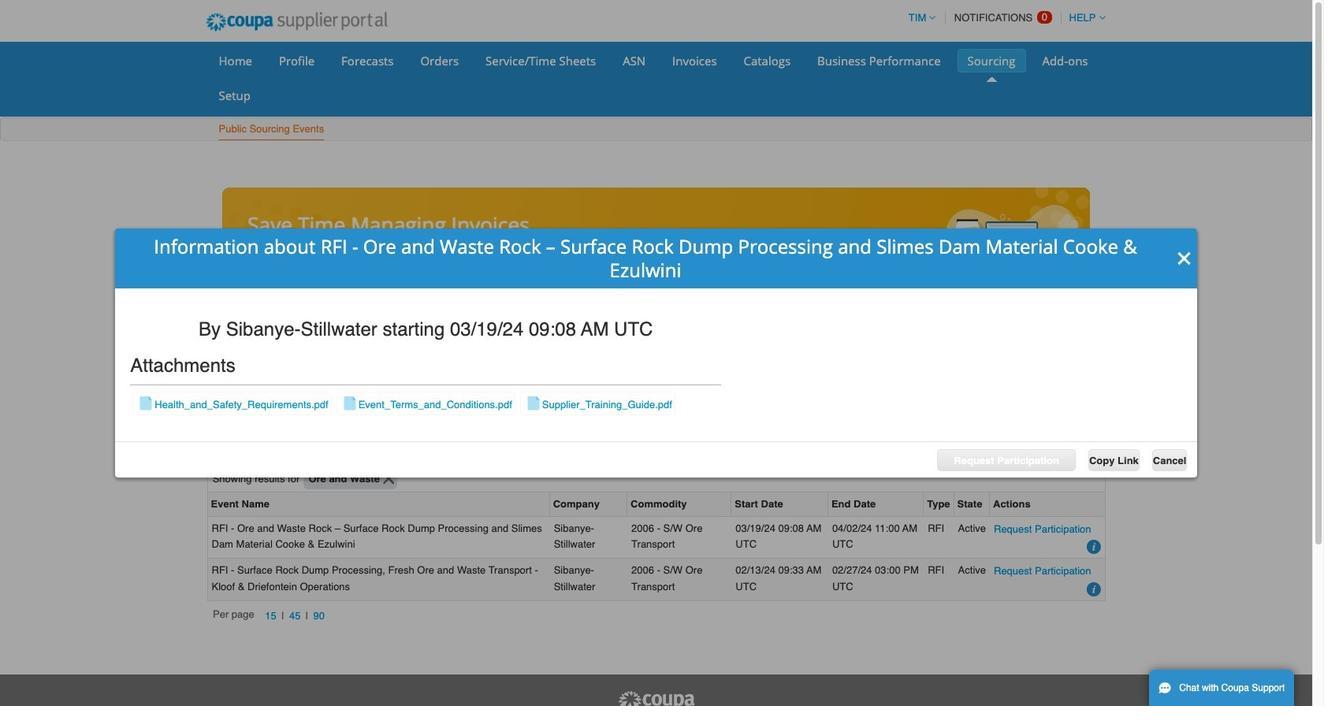 Task type: locate. For each thing, give the bounding box(es) containing it.
0 vertical spatial coupa supplier portal image
[[195, 2, 398, 42]]

previous image
[[224, 251, 236, 263]]

event name element
[[208, 493, 550, 517]]

end date element
[[829, 493, 924, 517]]

tab list
[[207, 414, 1106, 436]]

type element
[[924, 493, 955, 517]]

company element
[[550, 493, 628, 517]]

actions element
[[990, 493, 1105, 517]]

coupa supplier portal image
[[195, 2, 398, 42], [617, 691, 696, 707]]

start date element
[[732, 493, 829, 517]]

1 vertical spatial coupa supplier portal image
[[617, 691, 696, 707]]

navigation
[[213, 608, 330, 625]]

1 horizontal spatial coupa supplier portal image
[[617, 691, 696, 707]]



Task type: describe. For each thing, give the bounding box(es) containing it.
state element
[[955, 493, 990, 517]]

search image
[[1080, 444, 1094, 459]]

close image
[[1177, 250, 1193, 266]]

Search text field
[[989, 441, 1100, 463]]

clear filter image
[[383, 473, 395, 485]]

0 horizontal spatial coupa supplier portal image
[[195, 2, 398, 42]]

information about rfi - ore and waste rock – surface rock dump processing and slimes dam material cooke & ezulwini dialog
[[115, 228, 1198, 478]]

commodity element
[[628, 493, 732, 517]]



Task type: vqa. For each thing, say whether or not it's contained in the screenshot.
Additional Information image at top
no



